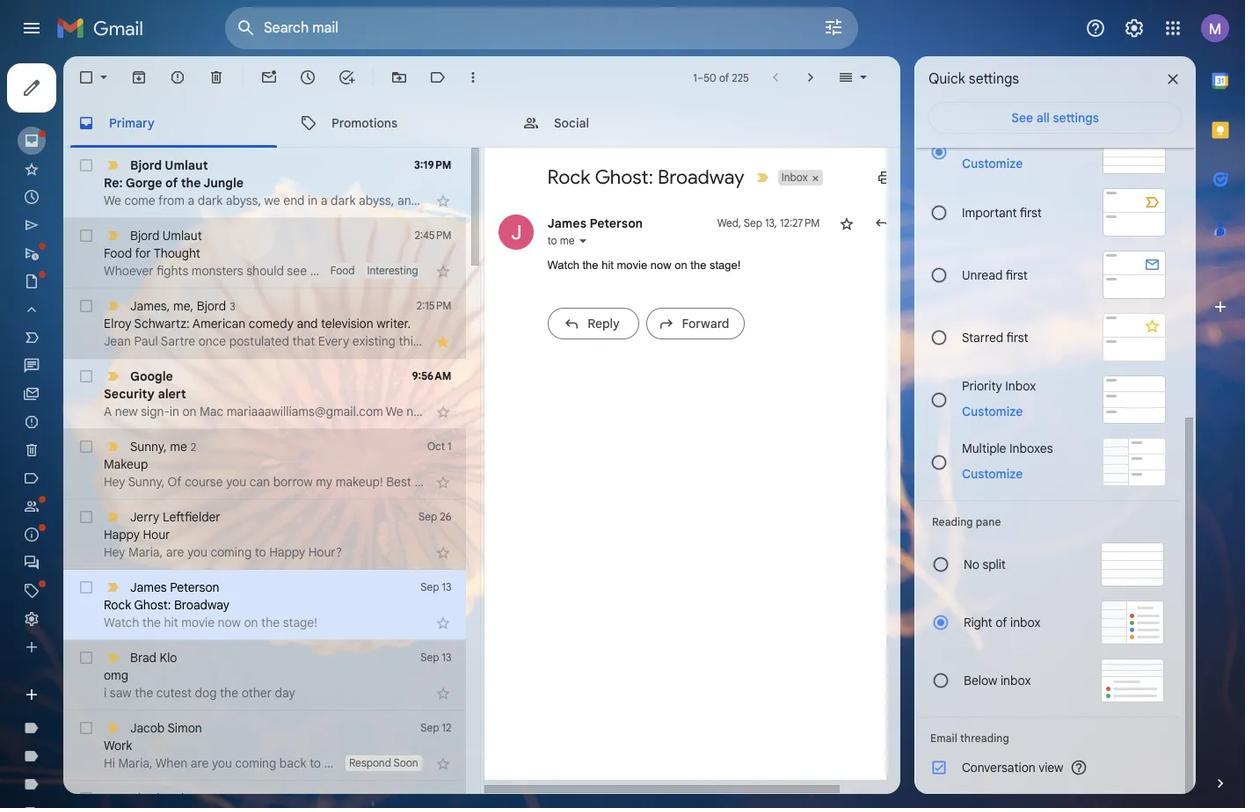 Task type: describe. For each thing, give the bounding box(es) containing it.
umlaut inside bjord umlaut row
[[162, 791, 202, 807]]

jerry leftfielder happy hour hey maria, are you coming to happy hour?
[[104, 509, 342, 560]]

jacob simon
[[130, 720, 202, 736]]

leftfielder
[[163, 509, 220, 525]]

customize button for priority
[[952, 401, 1034, 422]]

hour?
[[309, 545, 342, 560]]

wed,
[[718, 216, 742, 230]]

re:
[[104, 175, 123, 191]]

1 horizontal spatial broadway
[[658, 165, 745, 189]]

0 vertical spatial me
[[560, 234, 575, 247]]

dog
[[195, 685, 217, 701]]

sep for watch the hit movie now on the stage!
[[421, 581, 439, 594]]

jungle
[[203, 175, 244, 191]]

conversation view
[[962, 760, 1064, 776]]

starred
[[962, 329, 1004, 345]]

re: gorge of the jungle link
[[104, 174, 427, 209]]

, up american at the left top of the page
[[190, 298, 194, 314]]

3:19 pm
[[414, 158, 452, 172]]

2
[[191, 440, 196, 453]]

comedy
[[249, 316, 294, 332]]

reading pane
[[933, 516, 1002, 529]]

archive image
[[130, 69, 148, 86]]

1 customize button from the top
[[952, 153, 1034, 174]]

multiple inboxes
[[962, 440, 1053, 456]]

coming inside jerry leftfielder happy hour hey maria, are you coming to happy hour?
[[211, 545, 252, 560]]

no
[[964, 557, 980, 573]]

james for james peterson rock ghost: broadway watch the hit movie now on the stage!
[[130, 580, 167, 596]]

settings image
[[1124, 18, 1145, 39]]

me for elroy schwartz: american comedy and television writer.
[[173, 298, 190, 314]]

1
[[448, 440, 452, 453]]

all
[[1037, 110, 1050, 126]]

peterson for james peterson
[[590, 216, 643, 231]]

2 row from the top
[[63, 218, 466, 289]]

0 vertical spatial watch
[[548, 259, 580, 272]]

report spam image
[[169, 69, 187, 86]]

1 row from the top
[[63, 148, 466, 218]]

writer.
[[377, 316, 411, 332]]

wed, sep 13, 12:27 pm
[[718, 216, 820, 230]]

split
[[983, 557, 1006, 573]]

are inside "work hi maria, when are you coming back to work? best, jacob"
[[191, 756, 209, 772]]

you inside jerry leftfielder happy hour hey maria, are you coming to happy hour?
[[187, 545, 207, 560]]

sep for i saw the cutest dog the other day
[[421, 651, 439, 664]]

0 vertical spatial jacob
[[130, 720, 165, 736]]

of inside row
[[165, 175, 178, 191]]

toggle split pane mode image
[[837, 69, 855, 86]]

bjord up american at the left top of the page
[[197, 298, 226, 314]]

jerry
[[130, 509, 159, 525]]

sunny , me 2
[[130, 439, 196, 454]]

bjord umlaut for 3:19 pm
[[130, 157, 208, 173]]

first for important first
[[1020, 205, 1042, 220]]

jacob inside "work hi maria, when are you coming back to work? best, jacob"
[[392, 756, 426, 772]]

important
[[962, 205, 1017, 220]]

see all settings
[[1012, 110, 1099, 126]]

12:27 pm
[[780, 216, 820, 230]]

0 vertical spatial happy
[[104, 527, 140, 543]]

older image
[[802, 69, 820, 86]]

are inside jerry leftfielder happy hour hey maria, are you coming to happy hour?
[[166, 545, 184, 560]]

sep inside bjord umlaut row
[[421, 792, 439, 805]]

0 vertical spatial hit
[[602, 259, 614, 272]]

work?
[[324, 756, 358, 772]]

unread
[[962, 267, 1003, 283]]

see all settings button
[[929, 102, 1182, 134]]

to me
[[548, 234, 575, 247]]

right
[[964, 615, 993, 631]]

below
[[964, 673, 998, 689]]

view
[[1039, 760, 1064, 776]]

below inbox
[[964, 673, 1031, 689]]

gorge
[[126, 175, 162, 191]]

food for food for thought
[[104, 245, 132, 261]]

row containing google
[[63, 359, 466, 429]]

oct
[[428, 440, 445, 453]]

sep inside cell
[[744, 216, 763, 230]]

tab list inside rock ghost: broadway main content
[[63, 99, 901, 148]]

inbox button
[[778, 170, 810, 186]]

on inside james peterson rock ghost: broadway watch the hit movie now on the stage!
[[244, 615, 258, 631]]

settings inside the see all settings button
[[1053, 110, 1099, 126]]

primary
[[109, 115, 155, 131]]

social tab
[[508, 99, 730, 148]]

rock ghost: broadway main content
[[63, 56, 940, 808]]

not starred image
[[838, 215, 856, 232]]

james , me , bjord 3
[[130, 298, 235, 314]]

wed, sep 13, 12:27 pm cell
[[718, 215, 820, 232]]

email
[[931, 732, 958, 745]]

1 vertical spatial inbox
[[1001, 673, 1031, 689]]

1 horizontal spatial rock
[[548, 165, 591, 189]]

elroy
[[104, 316, 131, 332]]

13 for james peterson rock ghost: broadway watch the hit movie now on the stage!
[[442, 581, 452, 594]]

cutest
[[156, 685, 192, 701]]

respond soon
[[349, 757, 418, 770]]

bjord inside bjord umlaut row
[[130, 791, 160, 807]]

maria, inside "work hi maria, when are you coming back to work? best, jacob"
[[118, 756, 153, 772]]

row containing jerry leftfielder happy hour hey maria, are you coming to happy hour?
[[63, 500, 466, 570]]

search mail image
[[230, 12, 262, 44]]

day
[[275, 685, 295, 701]]

peterson for james peterson rock ghost: broadway watch the hit movie now on the stage!
[[170, 580, 219, 596]]

reading pane element
[[933, 516, 1165, 529]]

12 inside bjord umlaut row
[[442, 792, 452, 805]]

add to tasks image
[[338, 69, 355, 86]]

inboxes
[[1010, 440, 1053, 456]]

food for food
[[331, 264, 355, 277]]

priority inbox
[[962, 378, 1036, 394]]

12 inside row
[[442, 721, 452, 735]]

american
[[192, 316, 246, 332]]

unread first
[[962, 267, 1028, 283]]

maria, inside jerry leftfielder happy hour hey maria, are you coming to happy hour?
[[129, 545, 163, 560]]

starred first
[[962, 329, 1029, 345]]

simon
[[168, 720, 202, 736]]

customize button for multiple
[[952, 463, 1034, 484]]

security alert
[[104, 386, 186, 402]]

movie inside james peterson rock ghost: broadway watch the hit movie now on the stage!
[[181, 615, 215, 631]]

saw
[[110, 685, 132, 701]]

james for james peterson
[[548, 216, 587, 231]]

to inside "work hi maria, when are you coming back to work? best, jacob"
[[310, 756, 321, 772]]

0 vertical spatial ghost:
[[595, 165, 654, 189]]

row containing sunny
[[63, 429, 466, 500]]

social
[[554, 115, 589, 131]]

0 vertical spatial to
[[548, 234, 557, 247]]

, for sunny
[[164, 439, 167, 454]]

row containing james
[[63, 289, 466, 359]]

26
[[440, 510, 452, 523]]

Search mail text field
[[264, 19, 774, 37]]

coming inside "work hi maria, when are you coming back to work? best, jacob"
[[235, 756, 276, 772]]

television
[[321, 316, 374, 332]]

klo
[[160, 650, 177, 666]]

3
[[230, 300, 235, 313]]

sep for hey maria, are you coming to happy hour?
[[419, 510, 437, 523]]

threading
[[961, 732, 1010, 745]]

back
[[280, 756, 307, 772]]

row containing brad klo omg i saw the cutest dog the other day
[[63, 640, 466, 711]]

primary tab
[[63, 99, 284, 148]]

13,
[[765, 216, 778, 230]]

security
[[104, 386, 155, 402]]

1 horizontal spatial tab list
[[1196, 56, 1246, 745]]

1 horizontal spatial now
[[651, 259, 672, 272]]

customize for priority
[[962, 403, 1023, 419]]



Task type: vqa. For each thing, say whether or not it's contained in the screenshot.
Personal level indicators:
no



Task type: locate. For each thing, give the bounding box(es) containing it.
food left interesting
[[331, 264, 355, 277]]

james peterson rock ghost: broadway watch the hit movie now on the stage!
[[104, 580, 317, 631]]

maria, down work on the left
[[118, 756, 153, 772]]

0 vertical spatial inbox
[[782, 171, 808, 184]]

0 vertical spatial coming
[[211, 545, 252, 560]]

promotions tab
[[286, 99, 508, 148]]

james peterson
[[548, 216, 643, 231]]

1 vertical spatial customize
[[962, 403, 1023, 419]]

5 row from the top
[[63, 429, 466, 500]]

1 vertical spatial movie
[[181, 615, 215, 631]]

quick settings element
[[929, 70, 1020, 102]]

0 vertical spatial customize
[[962, 156, 1023, 172]]

0 horizontal spatial of
[[165, 175, 178, 191]]

1 horizontal spatial inbox
[[1006, 378, 1036, 394]]

customize
[[962, 156, 1023, 172], [962, 403, 1023, 419], [962, 466, 1023, 482]]

watch inside james peterson rock ghost: broadway watch the hit movie now on the stage!
[[104, 615, 139, 631]]

0 horizontal spatial you
[[187, 545, 207, 560]]

settings inside quick settings element
[[969, 70, 1020, 88]]

peterson inside james peterson rock ghost: broadway watch the hit movie now on the stage!
[[170, 580, 219, 596]]

settings
[[969, 70, 1020, 88], [1053, 110, 1099, 126]]

peterson
[[590, 216, 643, 231], [170, 580, 219, 596]]

happy
[[104, 527, 140, 543], [269, 545, 305, 560]]

sep 26
[[419, 510, 452, 523]]

0 horizontal spatial to
[[255, 545, 266, 560]]

broadway up wed,
[[658, 165, 745, 189]]

Not starred checkbox
[[838, 215, 856, 232]]

bjord down when
[[130, 791, 160, 807]]

0 horizontal spatial are
[[166, 545, 184, 560]]

i
[[104, 685, 107, 701]]

respond
[[349, 757, 391, 770]]

bjord umlaut for 2:45 pm
[[130, 228, 202, 244]]

2 13 from the top
[[442, 651, 452, 664]]

0 vertical spatial settings
[[969, 70, 1020, 88]]

me down the james peterson
[[560, 234, 575, 247]]

1 horizontal spatial jacob
[[392, 756, 426, 772]]

0 vertical spatial food
[[104, 245, 132, 261]]

customize down priority inbox
[[962, 403, 1023, 419]]

2 customize button from the top
[[952, 401, 1034, 422]]

sunny
[[130, 439, 164, 454]]

1 vertical spatial first
[[1006, 267, 1028, 283]]

1 vertical spatial food
[[331, 264, 355, 277]]

work hi maria, when are you coming back to work? best, jacob
[[104, 738, 426, 772]]

brad
[[130, 650, 157, 666]]

inbox inside button
[[782, 171, 808, 184]]

ghost: down social tab
[[595, 165, 654, 189]]

conversation
[[962, 760, 1036, 776]]

other
[[242, 685, 272, 701]]

inbox right "below"
[[1001, 673, 1031, 689]]

and
[[297, 316, 318, 332]]

email threading
[[931, 732, 1010, 745]]

1 horizontal spatial movie
[[617, 259, 648, 272]]

0 vertical spatial on
[[675, 259, 688, 272]]

1 vertical spatial hit
[[164, 615, 178, 631]]

broadway up klo in the bottom left of the page
[[174, 597, 230, 613]]

important first
[[962, 205, 1042, 220]]

3 row from the top
[[63, 289, 466, 359]]

2 customize from the top
[[962, 403, 1023, 419]]

hey
[[104, 545, 125, 560]]

1 vertical spatial maria,
[[118, 756, 153, 772]]

gmail image
[[56, 11, 152, 46]]

coming
[[211, 545, 252, 560], [235, 756, 276, 772]]

, up the schwartz:
[[167, 298, 170, 314]]

re: gorge of the jungle
[[104, 175, 244, 191]]

bjord umlaut up thought
[[130, 228, 202, 244]]

to inside jerry leftfielder happy hour hey maria, are you coming to happy hour?
[[255, 545, 266, 560]]

james
[[548, 216, 587, 231], [130, 298, 167, 314], [130, 580, 167, 596]]

important according to google magic. switch
[[754, 169, 771, 187]]

james for james , me , bjord 3
[[130, 298, 167, 314]]

makeup link
[[104, 456, 427, 491]]

brad klo omg i saw the cutest dog the other day
[[104, 650, 295, 701]]

1 vertical spatial happy
[[269, 545, 305, 560]]

me up the schwartz:
[[173, 298, 190, 314]]

ghost: inside james peterson rock ghost: broadway watch the hit movie now on the stage!
[[134, 597, 171, 613]]

0 vertical spatial you
[[187, 545, 207, 560]]

1 vertical spatial customize button
[[952, 401, 1034, 422]]

1 13 from the top
[[442, 581, 452, 594]]

customize button down the multiple
[[952, 463, 1034, 484]]

first for unread first
[[1006, 267, 1028, 283]]

rock ghost: broadway
[[548, 165, 745, 189]]

rock up the james peterson
[[548, 165, 591, 189]]

0 vertical spatial broadway
[[658, 165, 745, 189]]

umlaut up thought
[[162, 228, 202, 244]]

james up to me
[[548, 216, 587, 231]]

main menu image
[[21, 18, 42, 39]]

watch down to me
[[548, 259, 580, 272]]

sep 12 inside bjord umlaut row
[[421, 792, 452, 805]]

you inside "work hi maria, when are you coming back to work? best, jacob"
[[212, 756, 232, 772]]

you down leftfielder
[[187, 545, 207, 560]]

2 sep 12 from the top
[[421, 792, 452, 805]]

None search field
[[225, 7, 859, 49]]

inbox right priority
[[1006, 378, 1036, 394]]

2 sep 13 from the top
[[421, 651, 452, 664]]

are down hour
[[166, 545, 184, 560]]

peterson up watch the hit movie now on the stage!
[[590, 216, 643, 231]]

1 vertical spatial you
[[212, 756, 232, 772]]

broadway
[[658, 165, 745, 189], [174, 597, 230, 613]]

you
[[187, 545, 207, 560], [212, 756, 232, 772]]

9 row from the top
[[63, 711, 466, 781]]

1 vertical spatial are
[[191, 756, 209, 772]]

0 horizontal spatial movie
[[181, 615, 215, 631]]

1 vertical spatial broadway
[[174, 597, 230, 613]]

are
[[166, 545, 184, 560], [191, 756, 209, 772]]

first for starred first
[[1007, 329, 1029, 345]]

0 vertical spatial maria,
[[129, 545, 163, 560]]

12
[[442, 721, 452, 735], [442, 792, 452, 805]]

you right when
[[212, 756, 232, 772]]

1 horizontal spatial are
[[191, 756, 209, 772]]

ghost: up brad
[[134, 597, 171, 613]]

0 horizontal spatial jacob
[[130, 720, 165, 736]]

3 customize button from the top
[[952, 463, 1034, 484]]

2 vertical spatial to
[[310, 756, 321, 772]]

snooze image
[[299, 69, 317, 86]]

0 horizontal spatial on
[[244, 615, 258, 631]]

jacob right best,
[[392, 756, 426, 772]]

hit down the james peterson
[[602, 259, 614, 272]]

jacob up work on the left
[[130, 720, 165, 736]]

2:15 pm
[[417, 299, 452, 312]]

3 customize from the top
[[962, 466, 1023, 482]]

the
[[181, 175, 201, 191], [583, 259, 599, 272], [691, 259, 707, 272], [142, 615, 161, 631], [261, 615, 280, 631], [135, 685, 153, 701], [220, 685, 238, 701]]

sep 13 for brad klo omg i saw the cutest dog the other day
[[421, 651, 452, 664]]

umlaut up re: gorge of the jungle in the left top of the page
[[165, 157, 208, 173]]

multiple
[[962, 440, 1007, 456]]

sep
[[744, 216, 763, 230], [419, 510, 437, 523], [421, 581, 439, 594], [421, 651, 439, 664], [421, 721, 439, 735], [421, 792, 439, 805]]

coming down leftfielder
[[211, 545, 252, 560]]

1 horizontal spatial on
[[675, 259, 688, 272]]

best,
[[361, 756, 389, 772]]

0 horizontal spatial tab list
[[63, 99, 901, 148]]

sep 12 inside row
[[421, 721, 452, 735]]

2 vertical spatial bjord umlaut
[[130, 791, 202, 807]]

customize down the multiple
[[962, 466, 1023, 482]]

1 vertical spatial sep 13
[[421, 651, 452, 664]]

sep 13 for james peterson rock ghost: broadway watch the hit movie now on the stage!
[[421, 581, 452, 594]]

2 vertical spatial customize button
[[952, 463, 1034, 484]]

to
[[548, 234, 557, 247], [255, 545, 266, 560], [310, 756, 321, 772]]

settings right quick
[[969, 70, 1020, 88]]

0 vertical spatial sep 13
[[421, 581, 452, 594]]

bjord umlaut down when
[[130, 791, 202, 807]]

1 vertical spatial watch
[[104, 615, 139, 631]]

3 bjord umlaut from the top
[[130, 791, 202, 807]]

rock inside james peterson rock ghost: broadway watch the hit movie now on the stage!
[[104, 597, 131, 613]]

umlaut for 2:45 pm
[[162, 228, 202, 244]]

0 horizontal spatial broadway
[[174, 597, 230, 613]]

elroy schwartz: american comedy and television writer.
[[104, 316, 411, 332]]

0 vertical spatial peterson
[[590, 216, 643, 231]]

advanced search options image
[[816, 10, 852, 45]]

1 horizontal spatial peterson
[[590, 216, 643, 231]]

james inside james peterson rock ghost: broadway watch the hit movie now on the stage!
[[130, 580, 167, 596]]

inbox right important according to google magic. switch
[[782, 171, 808, 184]]

0 vertical spatial movie
[[617, 259, 648, 272]]

tab list
[[1196, 56, 1246, 745], [63, 99, 901, 148]]

1 horizontal spatial to
[[310, 756, 321, 772]]

to right back at the bottom
[[310, 756, 321, 772]]

jacob
[[130, 720, 165, 736], [392, 756, 426, 772]]

hit inside james peterson rock ghost: broadway watch the hit movie now on the stage!
[[164, 615, 178, 631]]

0 horizontal spatial settings
[[969, 70, 1020, 88]]

customize for multiple
[[962, 466, 1023, 482]]

alert
[[158, 386, 186, 402]]

now inside james peterson rock ghost: broadway watch the hit movie now on the stage!
[[218, 615, 241, 631]]

watch up brad
[[104, 615, 139, 631]]

quick settings
[[929, 70, 1020, 88]]

0 vertical spatial of
[[165, 175, 178, 191]]

customize button down priority inbox
[[952, 401, 1034, 422]]

bjord umlaut row
[[63, 781, 466, 808]]

1 horizontal spatial food
[[331, 264, 355, 277]]

reading
[[933, 516, 974, 529]]

7 row from the top
[[63, 570, 466, 640]]

1 vertical spatial jacob
[[392, 756, 426, 772]]

1 vertical spatial coming
[[235, 756, 276, 772]]

interesting
[[367, 264, 418, 277]]

2:45 pm
[[415, 229, 452, 242]]

1 horizontal spatial settings
[[1053, 110, 1099, 126]]

1 vertical spatial of
[[996, 615, 1008, 631]]

customize up important
[[962, 156, 1023, 172]]

0 vertical spatial inbox
[[1011, 615, 1041, 631]]

2 vertical spatial customize
[[962, 466, 1023, 482]]

row containing jacob simon
[[63, 711, 466, 781]]

rock
[[548, 165, 591, 189], [104, 597, 131, 613]]

2 vertical spatial first
[[1007, 329, 1029, 345]]

row containing james peterson rock ghost: broadway watch the hit movie now on the stage!
[[63, 570, 466, 640]]

first right important
[[1020, 205, 1042, 220]]

sep for work
[[421, 721, 439, 735]]

google
[[130, 369, 173, 384]]

0 vertical spatial are
[[166, 545, 184, 560]]

1 vertical spatial ghost:
[[134, 597, 171, 613]]

on
[[675, 259, 688, 272], [244, 615, 258, 631]]

bjord umlaut up re: gorge of the jungle in the left top of the page
[[130, 157, 208, 173]]

movie down the james peterson
[[617, 259, 648, 272]]

1 horizontal spatial of
[[996, 615, 1008, 631]]

0 vertical spatial first
[[1020, 205, 1042, 220]]

1 vertical spatial umlaut
[[162, 228, 202, 244]]

0 vertical spatial stage!
[[710, 259, 741, 272]]

happy left hour?
[[269, 545, 305, 560]]

coming up bjord umlaut row
[[235, 756, 276, 772]]

None checkbox
[[77, 438, 95, 456], [77, 579, 95, 596], [77, 649, 95, 667], [77, 720, 95, 737], [77, 790, 95, 808], [77, 438, 95, 456], [77, 579, 95, 596], [77, 649, 95, 667], [77, 720, 95, 737], [77, 790, 95, 808]]

peterson down jerry leftfielder happy hour hey maria, are you coming to happy hour?
[[170, 580, 219, 596]]

movie up brad klo omg i saw the cutest dog the other day
[[181, 615, 215, 631]]

of right right
[[996, 615, 1008, 631]]

broadway inside james peterson rock ghost: broadway watch the hit movie now on the stage!
[[174, 597, 230, 613]]

stage! up day
[[283, 615, 317, 631]]

1 vertical spatial peterson
[[170, 580, 219, 596]]

1 horizontal spatial watch
[[548, 259, 580, 272]]

1 vertical spatial bjord umlaut
[[130, 228, 202, 244]]

0 horizontal spatial watch
[[104, 615, 139, 631]]

1 customize from the top
[[962, 156, 1023, 172]]

me left 2
[[170, 439, 187, 454]]

0 horizontal spatial now
[[218, 615, 241, 631]]

0 vertical spatial james
[[548, 216, 587, 231]]

stage! down wed,
[[710, 259, 741, 272]]

navigation
[[0, 56, 211, 808]]

settings right 'all'
[[1053, 110, 1099, 126]]

, left 2
[[164, 439, 167, 454]]

umlaut for 3:19 pm
[[165, 157, 208, 173]]

0 horizontal spatial happy
[[104, 527, 140, 543]]

,
[[167, 298, 170, 314], [190, 298, 194, 314], [164, 439, 167, 454]]

4 row from the top
[[63, 359, 466, 429]]

1 vertical spatial inbox
[[1006, 378, 1036, 394]]

when
[[155, 756, 188, 772]]

1 vertical spatial 12
[[442, 792, 452, 805]]

2 vertical spatial umlaut
[[162, 791, 202, 807]]

are right when
[[191, 756, 209, 772]]

1 vertical spatial settings
[[1053, 110, 1099, 126]]

pane
[[976, 516, 1002, 529]]

for
[[135, 245, 151, 261]]

hi
[[104, 756, 115, 772]]

first right unread
[[1006, 267, 1028, 283]]

bjord up gorge
[[130, 157, 162, 173]]

0 horizontal spatial food
[[104, 245, 132, 261]]

bjord up for
[[130, 228, 160, 244]]

row
[[63, 148, 466, 218], [63, 218, 466, 289], [63, 289, 466, 359], [63, 359, 466, 429], [63, 429, 466, 500], [63, 500, 466, 570], [63, 570, 466, 640], [63, 640, 466, 711], [63, 711, 466, 781]]

sep 12
[[421, 721, 452, 735], [421, 792, 452, 805]]

rock down hey on the left bottom
[[104, 597, 131, 613]]

security alert link
[[104, 385, 427, 421]]

work
[[104, 738, 132, 754]]

watch the hit movie now on the stage!
[[548, 259, 741, 272]]

delete image
[[208, 69, 225, 86]]

watch
[[548, 259, 580, 272], [104, 615, 139, 631]]

0 horizontal spatial hit
[[164, 615, 178, 631]]

0 vertical spatial now
[[651, 259, 672, 272]]

hit up klo in the bottom left of the page
[[164, 615, 178, 631]]

me for makeup
[[170, 439, 187, 454]]

1 vertical spatial james
[[130, 298, 167, 314]]

promotions
[[332, 115, 398, 131]]

to left hour?
[[255, 545, 266, 560]]

2 bjord umlaut from the top
[[130, 228, 202, 244]]

1 horizontal spatial ghost:
[[595, 165, 654, 189]]

bjord umlaut
[[130, 157, 208, 173], [130, 228, 202, 244], [130, 791, 202, 807]]

to down the james peterson
[[548, 234, 557, 247]]

2 12 from the top
[[442, 792, 452, 805]]

1 bjord umlaut from the top
[[130, 157, 208, 173]]

0 vertical spatial bjord umlaut
[[130, 157, 208, 173]]

1 vertical spatial me
[[173, 298, 190, 314]]

0 horizontal spatial ghost:
[[134, 597, 171, 613]]

stage! inside james peterson rock ghost: broadway watch the hit movie now on the stage!
[[283, 615, 317, 631]]

first
[[1020, 205, 1042, 220], [1006, 267, 1028, 283], [1007, 329, 1029, 345]]

inbox right right
[[1011, 615, 1041, 631]]

0 vertical spatial sep 12
[[421, 721, 452, 735]]

sep 13
[[421, 581, 452, 594], [421, 651, 452, 664]]

oct 1
[[428, 440, 452, 453]]

maria,
[[129, 545, 163, 560], [118, 756, 153, 772]]

0 horizontal spatial rock
[[104, 597, 131, 613]]

happy up hey on the left bottom
[[104, 527, 140, 543]]

hour
[[143, 527, 170, 543]]

support image
[[1086, 18, 1107, 39]]

soon
[[394, 757, 418, 770]]

8 row from the top
[[63, 640, 466, 711]]

quick
[[929, 70, 966, 88]]

of right gorge
[[165, 175, 178, 191]]

None checkbox
[[77, 69, 95, 86], [77, 157, 95, 174], [77, 227, 95, 245], [77, 297, 95, 315], [77, 368, 95, 385], [77, 508, 95, 526], [77, 69, 95, 86], [77, 157, 95, 174], [77, 227, 95, 245], [77, 297, 95, 315], [77, 368, 95, 385], [77, 508, 95, 526]]

ghost:
[[595, 165, 654, 189], [134, 597, 171, 613]]

1 horizontal spatial happy
[[269, 545, 305, 560]]

0 horizontal spatial stage!
[[283, 615, 317, 631]]

6 row from the top
[[63, 500, 466, 570]]

food left for
[[104, 245, 132, 261]]

1 sep 13 from the top
[[421, 581, 452, 594]]

elroy schwartz: american comedy and television writer. link
[[104, 315, 427, 350]]

james up the schwartz:
[[130, 298, 167, 314]]

1 12 from the top
[[442, 721, 452, 735]]

0 horizontal spatial inbox
[[782, 171, 808, 184]]

maria, down hour
[[129, 545, 163, 560]]

makeup
[[104, 457, 148, 472]]

right of inbox
[[964, 615, 1041, 631]]

first right the starred
[[1007, 329, 1029, 345]]

customize button up important
[[952, 153, 1034, 174]]

customize button
[[952, 153, 1034, 174], [952, 401, 1034, 422], [952, 463, 1034, 484]]

tab list containing primary
[[63, 99, 901, 148]]

1 vertical spatial on
[[244, 615, 258, 631]]

james down hour
[[130, 580, 167, 596]]

0 horizontal spatial peterson
[[170, 580, 219, 596]]

, for james
[[167, 298, 170, 314]]

food for thought
[[104, 245, 200, 261]]

1 horizontal spatial stage!
[[710, 259, 741, 272]]

1 vertical spatial sep 12
[[421, 792, 452, 805]]

2 vertical spatial me
[[170, 439, 187, 454]]

bjord
[[130, 157, 162, 173], [130, 228, 160, 244], [197, 298, 226, 314], [130, 791, 160, 807]]

umlaut
[[165, 157, 208, 173], [162, 228, 202, 244], [162, 791, 202, 807]]

1 horizontal spatial hit
[[602, 259, 614, 272]]

umlaut down when
[[162, 791, 202, 807]]

email threading element
[[931, 732, 1167, 745]]

1 vertical spatial to
[[255, 545, 266, 560]]

omg
[[104, 668, 128, 684]]

13 for brad klo omg i saw the cutest dog the other day
[[442, 651, 452, 664]]

me
[[560, 234, 575, 247], [173, 298, 190, 314], [170, 439, 187, 454]]

9:56 am
[[412, 369, 452, 383]]

1 sep 12 from the top
[[421, 721, 452, 735]]



